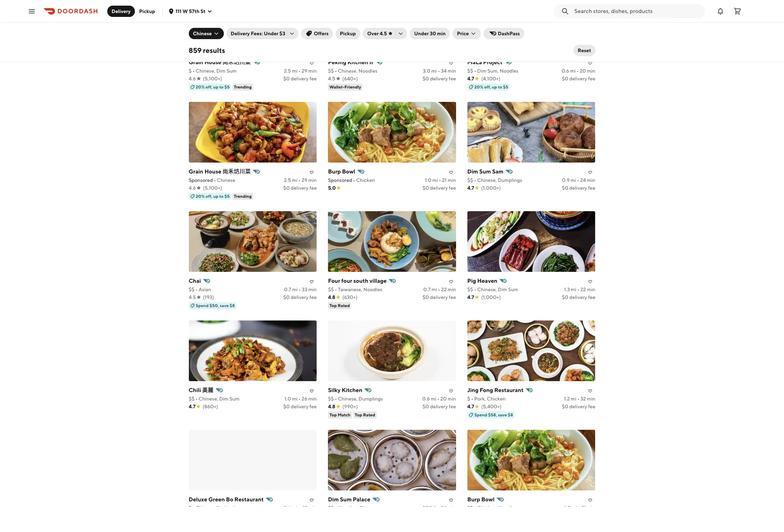 Task type: locate. For each thing, give the bounding box(es) containing it.
1 horizontal spatial 20
[[580, 68, 586, 74]]

4.5 for peking kitchen ii
[[328, 76, 335, 81]]

1 horizontal spatial 0.7
[[424, 287, 431, 293]]

$$ • chinese, dim sum down heaven
[[468, 287, 518, 293]]

1 vertical spatial 4.5
[[328, 76, 335, 81]]

chinese, for dim
[[477, 178, 497, 183]]

1 horizontal spatial restaurant
[[494, 387, 524, 394]]

0 vertical spatial 20
[[580, 68, 586, 74]]

spend left the $58,
[[475, 413, 487, 418]]

1 horizontal spatial burp bowl
[[468, 497, 495, 503]]

2 trending from the top
[[234, 194, 252, 199]]

4.7 for dim sum sam
[[468, 185, 474, 191]]

sum for 美麗
[[230, 396, 240, 402]]

1 vertical spatial $
[[468, 396, 470, 402]]

kitchen up $$ • chinese, noodles
[[348, 59, 368, 66]]

1 vertical spatial save
[[498, 413, 507, 418]]

fee
[[310, 76, 317, 81], [449, 76, 456, 81], [588, 76, 596, 81], [310, 185, 317, 191], [449, 185, 456, 191], [588, 185, 596, 191], [310, 295, 317, 300], [449, 295, 456, 300], [588, 295, 596, 300], [310, 404, 317, 410], [449, 404, 456, 410], [588, 404, 596, 410]]

reset button
[[574, 45, 596, 56]]

1 horizontal spatial 1.0
[[425, 178, 432, 183]]

restaurant right fong
[[494, 387, 524, 394]]

up down sponsored • chinese
[[213, 194, 218, 199]]

2 sponsored from the left
[[328, 178, 352, 183]]

dumplings for dim sum sam
[[498, 178, 522, 183]]

0 vertical spatial (5,100+)
[[203, 76, 222, 81]]

restaurant
[[494, 387, 524, 394], [235, 497, 264, 503]]

notification bell image
[[717, 7, 725, 15]]

trending down sponsored • chinese
[[234, 194, 252, 199]]

min inside button
[[437, 31, 446, 36]]

burp
[[328, 168, 341, 175], [468, 497, 480, 503]]

0 horizontal spatial $$ • chinese, dim sum
[[189, 396, 240, 402]]

0 horizontal spatial under
[[264, 31, 279, 36]]

$$ down chai
[[189, 287, 195, 293]]

4.5 up wallet- on the top left of the page
[[328, 76, 335, 81]]

deluxe
[[189, 497, 207, 503]]

$$ • chinese, dim sum up (860+)
[[189, 396, 240, 402]]

1 horizontal spatial sponsored
[[328, 178, 352, 183]]

$$ down mala at the top right
[[468, 68, 473, 74]]

2 under from the left
[[414, 31, 429, 36]]

1 horizontal spatial 4.5
[[328, 76, 335, 81]]

0.7 mi • 22 min
[[424, 287, 456, 293]]

house
[[205, 59, 221, 66], [205, 168, 221, 175]]

0 horizontal spatial 1.0
[[285, 396, 291, 402]]

1 22 from the left
[[441, 287, 447, 293]]

save
[[220, 303, 229, 309], [498, 413, 507, 418]]

0 vertical spatial 29
[[302, 68, 307, 74]]

rated down (630+)
[[338, 303, 350, 309]]

1 vertical spatial 2.5
[[284, 178, 291, 183]]

1 grain from the top
[[189, 59, 203, 66]]

0 vertical spatial bowl
[[342, 168, 355, 175]]

$​0 delivery fee
[[283, 76, 317, 81], [423, 76, 456, 81], [562, 76, 596, 81], [283, 185, 317, 191], [423, 185, 456, 191], [562, 185, 596, 191], [283, 295, 317, 300], [423, 295, 456, 300], [562, 295, 596, 300], [283, 404, 317, 410], [423, 404, 456, 410], [562, 404, 596, 410]]

0 items, open order cart image
[[734, 7, 742, 15]]

1 vertical spatial grain house 尚禾坊川菜
[[189, 168, 251, 175]]

20% off, up to $5 down sponsored • chinese
[[196, 194, 230, 199]]

grain
[[189, 59, 203, 66], [189, 168, 203, 175]]

4.5
[[380, 31, 387, 36], [328, 76, 335, 81], [189, 295, 196, 300]]

(990+)
[[342, 404, 358, 410]]

$ • pork, chicken
[[468, 396, 506, 402]]

up
[[213, 84, 218, 90], [492, 84, 497, 90], [213, 194, 218, 199]]

1.0 left 26
[[285, 396, 291, 402]]

save right the $58,
[[498, 413, 507, 418]]

0 horizontal spatial 0.7
[[284, 287, 291, 293]]

20 for silky kitchen
[[441, 396, 447, 402]]

1 vertical spatial delivery
[[231, 31, 250, 36]]

1 2.5 from the top
[[284, 68, 291, 74]]

1 horizontal spatial dumplings
[[498, 178, 522, 183]]

2 grain house 尚禾坊川菜 from the top
[[189, 168, 251, 175]]

pickup button left over
[[336, 28, 360, 39]]

1 horizontal spatial 0.6 mi • 20 min
[[562, 68, 596, 74]]

(640+)
[[342, 76, 358, 81]]

20% down sponsored • chinese
[[196, 194, 205, 199]]

1 horizontal spatial under
[[414, 31, 429, 36]]

0 horizontal spatial bowl
[[342, 168, 355, 175]]

$$ down chili
[[189, 396, 195, 402]]

$5 down $ • chinese, dim sum
[[224, 84, 230, 90]]

1 horizontal spatial 22
[[581, 287, 586, 293]]

0 vertical spatial 1.0
[[425, 178, 432, 183]]

0 horizontal spatial $
[[189, 68, 192, 74]]

0.7 for four four south village
[[424, 287, 431, 293]]

(4,100+)
[[481, 76, 501, 81]]

0 vertical spatial chicken
[[356, 178, 375, 183]]

dumplings down silky kitchen
[[359, 396, 383, 402]]

$$ for silky kitchen
[[328, 396, 334, 402]]

4.6 down $ • chinese, dim sum
[[189, 76, 196, 81]]

0 vertical spatial pickup
[[139, 8, 155, 14]]

$$ down "pig"
[[468, 287, 473, 293]]

up down $ • chinese, dim sum
[[213, 84, 218, 90]]

1 vertical spatial burp
[[468, 497, 480, 503]]

$​0
[[283, 76, 290, 81], [423, 76, 429, 81], [562, 76, 569, 81], [283, 185, 290, 191], [423, 185, 429, 191], [562, 185, 569, 191], [283, 295, 290, 300], [423, 295, 429, 300], [562, 295, 569, 300], [283, 404, 290, 410], [423, 404, 429, 410], [562, 404, 569, 410]]

(5,100+) down sponsored • chinese
[[203, 185, 222, 191]]

$$ down the four
[[328, 287, 334, 293]]

Store search: begin typing to search for stores available on DoorDash text field
[[575, 7, 701, 15]]

top down the four
[[330, 303, 337, 309]]

1 vertical spatial kitchen
[[342, 387, 362, 394]]

0 vertical spatial spend
[[196, 303, 209, 309]]

$8 right the $58,
[[508, 413, 513, 418]]

chinese
[[193, 31, 212, 36], [217, 178, 235, 183]]

1 horizontal spatial chinese
[[217, 178, 235, 183]]

26
[[302, 396, 307, 402]]

sponsored • chicken
[[328, 178, 375, 183]]

0 horizontal spatial 0.6 mi • 20 min
[[422, 396, 456, 402]]

2 2.5 from the top
[[284, 178, 291, 183]]

house up sponsored • chinese
[[205, 168, 221, 175]]

1 horizontal spatial top rated
[[355, 413, 375, 418]]

(1,000+) down dim sum sam
[[481, 185, 501, 191]]

pig heaven
[[468, 278, 498, 285]]

1 vertical spatial top rated
[[355, 413, 375, 418]]

$$ for four four south village
[[328, 287, 334, 293]]

over 4.5 button
[[363, 28, 407, 39]]

0 horizontal spatial rated
[[338, 303, 350, 309]]

1 vertical spatial 29
[[302, 178, 307, 183]]

1 2.5 mi • 29 min from the top
[[284, 68, 317, 74]]

2 vertical spatial 4.5
[[189, 295, 196, 300]]

grain house 尚禾坊川菜 up sponsored • chinese
[[189, 168, 251, 175]]

(1,000+)
[[481, 185, 501, 191], [481, 295, 501, 300]]

delivery
[[112, 8, 131, 14], [231, 31, 250, 36]]

0.6 mi • 20 min
[[562, 68, 596, 74], [422, 396, 456, 402]]

1 vertical spatial 尚禾坊川菜
[[223, 168, 251, 175]]

$8 right $50,
[[230, 303, 235, 309]]

top rated down (630+)
[[330, 303, 350, 309]]

sponsored for burp
[[328, 178, 352, 183]]

0.7 mi • 33 min
[[284, 287, 317, 293]]

dashpass button
[[484, 28, 524, 39]]

1.0 mi • 26 min
[[285, 396, 317, 402]]

offers button
[[301, 28, 333, 39]]

4.7 down dim sum sam
[[468, 185, 474, 191]]

noodles down ii
[[359, 68, 378, 74]]

grain house 尚禾坊川菜 up $ • chinese, dim sum
[[189, 59, 251, 66]]

$$ • chinese, dumplings for kitchen
[[328, 396, 383, 402]]

delivery for delivery fees: under $3
[[231, 31, 250, 36]]

1 horizontal spatial delivery
[[231, 31, 250, 36]]

chinese inside "button"
[[193, 31, 212, 36]]

(5,100+) down $ • chinese, dim sum
[[203, 76, 222, 81]]

bowl inside the burp bowl 'link'
[[482, 497, 495, 503]]

off, down $ • chinese, dim sum
[[206, 84, 212, 90]]

chinese,
[[196, 68, 215, 74], [338, 68, 358, 74], [477, 178, 497, 183], [477, 287, 497, 293], [199, 396, 218, 402], [338, 396, 358, 402]]

尚禾坊川菜
[[223, 59, 251, 66], [223, 168, 251, 175]]

20
[[580, 68, 586, 74], [441, 396, 447, 402]]

4.5 right over
[[380, 31, 387, 36]]

restaurant right bo
[[235, 497, 264, 503]]

(1,000+) down heaven
[[481, 295, 501, 300]]

4.7 down chili
[[189, 404, 196, 410]]

1 horizontal spatial chicken
[[487, 396, 506, 402]]

20% down (4,100+)
[[475, 84, 484, 90]]

house up $ • chinese, dim sum
[[205, 59, 221, 66]]

$ down jing
[[468, 396, 470, 402]]

1 vertical spatial (1,000+)
[[481, 295, 501, 300]]

top rated
[[330, 303, 350, 309], [355, 413, 375, 418]]

1 vertical spatial 4.6
[[189, 185, 196, 191]]

1 vertical spatial trending
[[234, 194, 252, 199]]

mi
[[292, 68, 298, 74], [431, 68, 437, 74], [570, 68, 576, 74], [292, 178, 298, 183], [433, 178, 438, 183], [571, 178, 576, 183], [292, 287, 298, 293], [432, 287, 437, 293], [571, 287, 577, 293], [292, 396, 298, 402], [431, 396, 437, 402], [571, 396, 577, 402]]

1 vertical spatial 0.6
[[422, 396, 430, 402]]

min
[[437, 31, 446, 36], [308, 68, 317, 74], [448, 68, 456, 74], [587, 68, 596, 74], [308, 178, 317, 183], [448, 178, 456, 183], [587, 178, 596, 183], [308, 287, 317, 293], [448, 287, 456, 293], [587, 287, 596, 293], [308, 396, 317, 402], [448, 396, 456, 402], [587, 396, 596, 402]]

1 vertical spatial $$ • chinese, dumplings
[[328, 396, 383, 402]]

0 vertical spatial grain
[[189, 59, 203, 66]]

to down sponsored • chinese
[[219, 194, 224, 199]]

dim sum palace link
[[328, 495, 456, 508]]

0 horizontal spatial $8
[[230, 303, 235, 309]]

dumplings for silky kitchen
[[359, 396, 383, 402]]

$$ down the peking
[[328, 68, 334, 74]]

top rated down the (990+)
[[355, 413, 375, 418]]

0 vertical spatial 尚禾坊川菜
[[223, 59, 251, 66]]

1 sponsored from the left
[[189, 178, 213, 183]]

4.7 down mala at the top right
[[468, 76, 474, 81]]

1 horizontal spatial 0.6
[[562, 68, 569, 74]]

rated right match
[[363, 413, 375, 418]]

delivery
[[291, 76, 309, 81], [430, 76, 448, 81], [570, 76, 587, 81], [291, 185, 309, 191], [430, 185, 448, 191], [570, 185, 587, 191], [291, 295, 309, 300], [430, 295, 448, 300], [570, 295, 587, 300], [291, 404, 309, 410], [430, 404, 448, 410], [570, 404, 587, 410]]

0 vertical spatial 0.6
[[562, 68, 569, 74]]

2 22 from the left
[[581, 287, 586, 293]]

22 for pig heaven
[[581, 287, 586, 293]]

0 horizontal spatial 20
[[441, 396, 447, 402]]

4.7 for mala project
[[468, 76, 474, 81]]

jing
[[468, 387, 479, 394]]

save right $50,
[[220, 303, 229, 309]]

$$ • chinese, dim sum for pig heaven
[[468, 287, 518, 293]]

chinese, down heaven
[[477, 287, 497, 293]]

尚禾坊川菜 down results
[[223, 59, 251, 66]]

4.8 up top match
[[328, 404, 335, 410]]

22
[[441, 287, 447, 293], [581, 287, 586, 293]]

1 vertical spatial burp bowl
[[468, 497, 495, 503]]

palace
[[353, 497, 370, 503]]

2 4.6 from the top
[[189, 185, 196, 191]]

0 horizontal spatial sponsored
[[189, 178, 213, 183]]

0.9
[[562, 178, 570, 183]]

0 vertical spatial 4.5
[[380, 31, 387, 36]]

1 horizontal spatial $
[[468, 396, 470, 402]]

dim sum palace
[[328, 497, 370, 503]]

chicken
[[356, 178, 375, 183], [487, 396, 506, 402]]

1 vertical spatial chinese
[[217, 178, 235, 183]]

0 vertical spatial chinese
[[193, 31, 212, 36]]

$$ • chinese, dumplings up the (990+)
[[328, 396, 383, 402]]

1 vertical spatial bowl
[[482, 497, 495, 503]]

0 vertical spatial burp
[[328, 168, 341, 175]]

1 (5,100+) from the top
[[203, 76, 222, 81]]

0.6 mi • 20 min for mala project
[[562, 68, 596, 74]]

1 vertical spatial grain
[[189, 168, 203, 175]]

$5
[[224, 84, 230, 90], [503, 84, 508, 90], [224, 194, 230, 199]]

$$ down dim sum sam
[[468, 178, 473, 183]]

$
[[189, 68, 192, 74], [468, 396, 470, 402]]

$$ for mala project
[[468, 68, 473, 74]]

spend $50, save $8
[[196, 303, 235, 309]]

wallet-friendly
[[330, 84, 361, 90]]

kitchen up the (990+)
[[342, 387, 362, 394]]

burp bowl
[[328, 168, 355, 175], [468, 497, 495, 503]]

noodles for peking kitchen ii
[[359, 68, 378, 74]]

chinese, up (640+)
[[338, 68, 358, 74]]

taiwanese,
[[338, 287, 363, 293]]

1 vertical spatial $8
[[508, 413, 513, 418]]

0.7
[[284, 287, 291, 293], [424, 287, 431, 293]]

0 vertical spatial 2.5
[[284, 68, 291, 74]]

$8
[[230, 303, 235, 309], [508, 413, 513, 418]]

0 horizontal spatial spend
[[196, 303, 209, 309]]

美麗
[[202, 387, 214, 394]]

sum,
[[488, 68, 499, 74]]

4.5 down the $$ • asian
[[189, 295, 196, 300]]

1 horizontal spatial $$ • chinese, dumplings
[[468, 178, 522, 183]]

pickup right "delivery" 'button'
[[139, 8, 155, 14]]

$ down 859
[[189, 68, 192, 74]]

chinese, up the (990+)
[[338, 396, 358, 402]]

jing fong restaurant
[[468, 387, 524, 394]]

noodles for four four south village
[[364, 287, 382, 293]]

1 (1,000+) from the top
[[481, 185, 501, 191]]

noodles right sum,
[[500, 68, 519, 74]]

top
[[330, 303, 337, 309], [330, 413, 337, 418], [355, 413, 362, 418]]

pickup left over
[[340, 31, 356, 36]]

0 horizontal spatial dumplings
[[359, 396, 383, 402]]

0 vertical spatial $$ • chinese, dumplings
[[468, 178, 522, 183]]

chinese, up (860+)
[[199, 396, 218, 402]]

1 vertical spatial pickup button
[[336, 28, 360, 39]]

2 尚禾坊川菜 from the top
[[223, 168, 251, 175]]

2.5 mi • 29 min
[[284, 68, 317, 74], [284, 178, 317, 183]]

4.8 down the four
[[328, 295, 335, 300]]

20% down $ • chinese, dim sum
[[196, 84, 205, 90]]

2 4.8 from the top
[[328, 404, 335, 410]]

0 vertical spatial kitchen
[[348, 59, 368, 66]]

1 horizontal spatial pickup
[[340, 31, 356, 36]]

2 grain from the top
[[189, 168, 203, 175]]

0 horizontal spatial restaurant
[[235, 497, 264, 503]]

top match
[[330, 413, 351, 418]]

2 horizontal spatial 4.5
[[380, 31, 387, 36]]

1 4.6 from the top
[[189, 76, 196, 81]]

1 vertical spatial pickup
[[340, 31, 356, 36]]

grain down 859
[[189, 59, 203, 66]]

project
[[483, 59, 503, 66]]

$$ • chinese, dumplings down sam
[[468, 178, 522, 183]]

chinese, for peking
[[338, 68, 358, 74]]

under left $3
[[264, 31, 279, 36]]

peking
[[328, 59, 346, 66]]

0 vertical spatial 0.6 mi • 20 min
[[562, 68, 596, 74]]

0 vertical spatial trending
[[234, 84, 252, 90]]

0 horizontal spatial 0.6
[[422, 396, 430, 402]]

rated
[[338, 303, 350, 309], [363, 413, 375, 418]]

0 vertical spatial delivery
[[112, 8, 131, 14]]

trending down $ • chinese, dim sum
[[234, 84, 252, 90]]

1 0.7 from the left
[[284, 287, 291, 293]]

1 vertical spatial spend
[[475, 413, 487, 418]]

4.6 down sponsored • chinese
[[189, 185, 196, 191]]

$$ for peking kitchen ii
[[328, 68, 334, 74]]

20% off, up to $5
[[196, 84, 230, 90], [475, 84, 508, 90], [196, 194, 230, 199]]

1.0 left 21
[[425, 178, 432, 183]]

(1,000+) for heaven
[[481, 295, 501, 300]]

2 0.7 from the left
[[424, 287, 431, 293]]

sum
[[227, 68, 237, 74], [479, 168, 491, 175], [508, 287, 518, 293], [230, 396, 240, 402], [340, 497, 352, 503]]

1 vertical spatial chicken
[[487, 396, 506, 402]]

4.7 down jing
[[468, 404, 474, 410]]

0 horizontal spatial delivery
[[112, 8, 131, 14]]

2 (1,000+) from the top
[[481, 295, 501, 300]]

1 vertical spatial 0.6 mi • 20 min
[[422, 396, 456, 402]]

0 vertical spatial house
[[205, 59, 221, 66]]

$$
[[328, 68, 334, 74], [468, 68, 473, 74], [468, 178, 473, 183], [189, 287, 195, 293], [328, 287, 334, 293], [468, 287, 473, 293], [189, 396, 195, 402], [328, 396, 334, 402]]

pickup button left 111
[[135, 5, 159, 17]]

$$ for dim sum sam
[[468, 178, 473, 183]]

off, down (4,100+)
[[484, 84, 491, 90]]

under left 30
[[414, 31, 429, 36]]

noodles down village
[[364, 287, 382, 293]]

$5 down sponsored • chinese
[[224, 194, 230, 199]]

$8 for jing fong restaurant
[[508, 413, 513, 418]]

0.6 for mala project
[[562, 68, 569, 74]]

dumplings down sam
[[498, 178, 522, 183]]

chinese, down 859 results
[[196, 68, 215, 74]]

pickup
[[139, 8, 155, 14], [340, 31, 356, 36]]

0 horizontal spatial top rated
[[330, 303, 350, 309]]

0 horizontal spatial save
[[220, 303, 229, 309]]

1.0 for burp bowl
[[425, 178, 432, 183]]

1 4.8 from the top
[[328, 295, 335, 300]]

2.5
[[284, 68, 291, 74], [284, 178, 291, 183]]

57th
[[189, 8, 200, 14]]

0 vertical spatial $
[[189, 68, 192, 74]]

4.5 inside button
[[380, 31, 387, 36]]

1 horizontal spatial bowl
[[482, 497, 495, 503]]

spend down "(193)"
[[196, 303, 209, 309]]

1 vertical spatial (5,100+)
[[203, 185, 222, 191]]

$$ down silky
[[328, 396, 334, 402]]

(5,400+)
[[481, 404, 502, 410]]

grain up sponsored • chinese
[[189, 168, 203, 175]]

0 vertical spatial rated
[[338, 303, 350, 309]]

chinese, down dim sum sam
[[477, 178, 497, 183]]

1 vertical spatial 1.0
[[285, 396, 291, 402]]

$$ • chinese, dim sum
[[468, 287, 518, 293], [189, 396, 240, 402]]

burp inside the burp bowl 'link'
[[468, 497, 480, 503]]

4.7 down "pig"
[[468, 295, 474, 300]]

0 vertical spatial $$ • chinese, dim sum
[[468, 287, 518, 293]]

1 under from the left
[[264, 31, 279, 36]]

0 horizontal spatial $$ • chinese, dumplings
[[328, 396, 383, 402]]

1 vertical spatial dumplings
[[359, 396, 383, 402]]

1 horizontal spatial rated
[[363, 413, 375, 418]]

1 horizontal spatial spend
[[475, 413, 487, 418]]

delivery inside 'button'
[[112, 8, 131, 14]]

尚禾坊川菜 up sponsored • chinese
[[223, 168, 251, 175]]

0 horizontal spatial chicken
[[356, 178, 375, 183]]

21
[[442, 178, 447, 183]]

$ for jing
[[468, 396, 470, 402]]

dim
[[216, 68, 226, 74], [477, 68, 487, 74], [468, 168, 478, 175], [498, 287, 507, 293], [219, 396, 229, 402], [328, 497, 339, 503]]



Task type: vqa. For each thing, say whether or not it's contained in the screenshot.


Task type: describe. For each thing, give the bounding box(es) containing it.
chinese button
[[189, 28, 224, 39]]

ii
[[369, 59, 373, 66]]

0.6 mi • 20 min for silky kitchen
[[422, 396, 456, 402]]

mala project
[[468, 59, 503, 66]]

pickup for the left pickup button
[[139, 8, 155, 14]]

green
[[208, 497, 225, 503]]

delivery for delivery
[[112, 8, 131, 14]]

match
[[338, 413, 351, 418]]

$$ for chili 美麗
[[189, 396, 195, 402]]

24
[[580, 178, 586, 183]]

save for jing fong restaurant
[[498, 413, 507, 418]]

village
[[370, 278, 387, 285]]

0 horizontal spatial pickup button
[[135, 5, 159, 17]]

4.5 for chai
[[189, 295, 196, 300]]

deluxe green bo restaurant link
[[189, 495, 317, 508]]

under 30 min
[[414, 31, 446, 36]]

(860+)
[[203, 404, 218, 410]]

to down $ • chinese, dim sum
[[219, 84, 224, 90]]

bo
[[226, 497, 233, 503]]

silky
[[328, 387, 341, 394]]

w
[[183, 8, 188, 14]]

$ for grain
[[189, 68, 192, 74]]

sponsored for grain
[[189, 178, 213, 183]]

spend $58, save $8
[[475, 413, 513, 418]]

asian
[[199, 287, 211, 293]]

2 house from the top
[[205, 168, 221, 175]]

sum for heaven
[[508, 287, 518, 293]]

$$ for chai
[[189, 287, 195, 293]]

$8 for chai
[[230, 303, 235, 309]]

20 for mala project
[[580, 68, 586, 74]]

burp bowl inside 'link'
[[468, 497, 495, 503]]

top down the (990+)
[[355, 413, 362, 418]]

22 for four four south village
[[441, 287, 447, 293]]

(1,000+) for sum
[[481, 185, 501, 191]]

$$ • dim sum, noodles
[[468, 68, 519, 74]]

delivery fees: under $3
[[231, 31, 285, 36]]

silky kitchen
[[328, 387, 362, 394]]

$$ • chinese, dumplings for sum
[[468, 178, 522, 183]]

four
[[341, 278, 352, 285]]

chai
[[189, 278, 201, 285]]

859 results
[[189, 46, 225, 54]]

4.7 for chili 美麗
[[189, 404, 196, 410]]

chinese, for chili
[[199, 396, 218, 402]]

5.0
[[328, 185, 336, 191]]

$3
[[280, 31, 285, 36]]

spend for chai
[[196, 303, 209, 309]]

over 4.5
[[367, 31, 387, 36]]

1 house from the top
[[205, 59, 221, 66]]

$$ • chinese, dim sum for chili 美麗
[[189, 396, 240, 402]]

fong
[[480, 387, 493, 394]]

to down (4,100+)
[[498, 84, 502, 90]]

pork,
[[474, 396, 486, 402]]

1.3
[[564, 287, 570, 293]]

1.2
[[564, 396, 570, 402]]

0.9 mi • 24 min
[[562, 178, 596, 183]]

sam
[[492, 168, 504, 175]]

chinese, for silky
[[338, 396, 358, 402]]

(193)
[[203, 295, 214, 300]]

1.0 mi • 21 min
[[425, 178, 456, 183]]

save for chai
[[220, 303, 229, 309]]

under 30 min button
[[410, 28, 450, 39]]

deluxe green bo restaurant
[[189, 497, 264, 503]]

4.8 for four four south village
[[328, 295, 335, 300]]

1.3 mi • 22 min
[[564, 287, 596, 293]]

33
[[302, 287, 307, 293]]

20% off, up to $5 down (4,100+)
[[475, 84, 508, 90]]

dim sum sam
[[468, 168, 504, 175]]

wallet-
[[330, 84, 345, 90]]

chinese, for grain
[[196, 68, 215, 74]]

price
[[457, 31, 469, 36]]

heaven
[[477, 278, 498, 285]]

4.7 for pig heaven
[[468, 295, 474, 300]]

1 vertical spatial rated
[[363, 413, 375, 418]]

$$ • taiwanese, noodles
[[328, 287, 382, 293]]

four four south village
[[328, 278, 387, 285]]

open menu image
[[28, 7, 36, 15]]

chili
[[189, 387, 201, 394]]

3.0 mi • 34 min
[[423, 68, 456, 74]]

sponsored • chinese
[[189, 178, 235, 183]]

111 w 57th st button
[[169, 8, 213, 14]]

20% off, up to $5 down $ • chinese, dim sum
[[196, 84, 230, 90]]

chili 美麗
[[189, 387, 214, 394]]

under inside button
[[414, 31, 429, 36]]

1.2 mi • 32 min
[[564, 396, 596, 402]]

chinese, for pig
[[477, 287, 497, 293]]

burp bowl link
[[468, 495, 596, 508]]

$58,
[[488, 413, 497, 418]]

0 vertical spatial restaurant
[[494, 387, 524, 394]]

fees:
[[251, 31, 263, 36]]

price button
[[453, 28, 481, 39]]

mala
[[468, 59, 482, 66]]

34
[[441, 68, 447, 74]]

2 29 from the top
[[302, 178, 307, 183]]

results
[[203, 46, 225, 54]]

30
[[430, 31, 436, 36]]

spend for jing fong restaurant
[[475, 413, 487, 418]]

0 vertical spatial top rated
[[330, 303, 350, 309]]

$50,
[[210, 303, 219, 309]]

dashpass
[[498, 31, 520, 36]]

0 horizontal spatial burp
[[328, 168, 341, 175]]

sum for house
[[227, 68, 237, 74]]

4.8 for silky kitchen
[[328, 404, 335, 410]]

4.7 for jing fong restaurant
[[468, 404, 474, 410]]

over
[[367, 31, 379, 36]]

859
[[189, 46, 202, 54]]

2 2.5 mi • 29 min from the top
[[284, 178, 317, 183]]

3.0
[[423, 68, 431, 74]]

reset
[[578, 48, 591, 53]]

$$ for pig heaven
[[468, 287, 473, 293]]

kitchen for peking
[[348, 59, 368, 66]]

1 trending from the top
[[234, 84, 252, 90]]

friendly
[[345, 84, 361, 90]]

$5 down $$ • dim sum, noodles
[[503, 84, 508, 90]]

0 horizontal spatial burp bowl
[[328, 168, 355, 175]]

1 vertical spatial restaurant
[[235, 497, 264, 503]]

four
[[328, 278, 340, 285]]

1 grain house 尚禾坊川菜 from the top
[[189, 59, 251, 66]]

delivery button
[[107, 5, 135, 17]]

$$ • asian
[[189, 287, 211, 293]]

111 w 57th st
[[176, 8, 206, 14]]

offers
[[314, 31, 329, 36]]

$ • chinese, dim sum
[[189, 68, 237, 74]]

kitchen for silky
[[342, 387, 362, 394]]

1 尚禾坊川菜 from the top
[[223, 59, 251, 66]]

0.7 for chai
[[284, 287, 291, 293]]

off, down sponsored • chinese
[[206, 194, 212, 199]]

$$ • chinese, noodles
[[328, 68, 378, 74]]

(630+)
[[342, 295, 358, 300]]

0.6 for silky kitchen
[[422, 396, 430, 402]]

1.0 for chili 美麗
[[285, 396, 291, 402]]

pig
[[468, 278, 476, 285]]

2 (5,100+) from the top
[[203, 185, 222, 191]]

32
[[581, 396, 586, 402]]

pickup for bottommost pickup button
[[340, 31, 356, 36]]

111
[[176, 8, 182, 14]]

top left match
[[330, 413, 337, 418]]

1 29 from the top
[[302, 68, 307, 74]]

up down (4,100+)
[[492, 84, 497, 90]]



